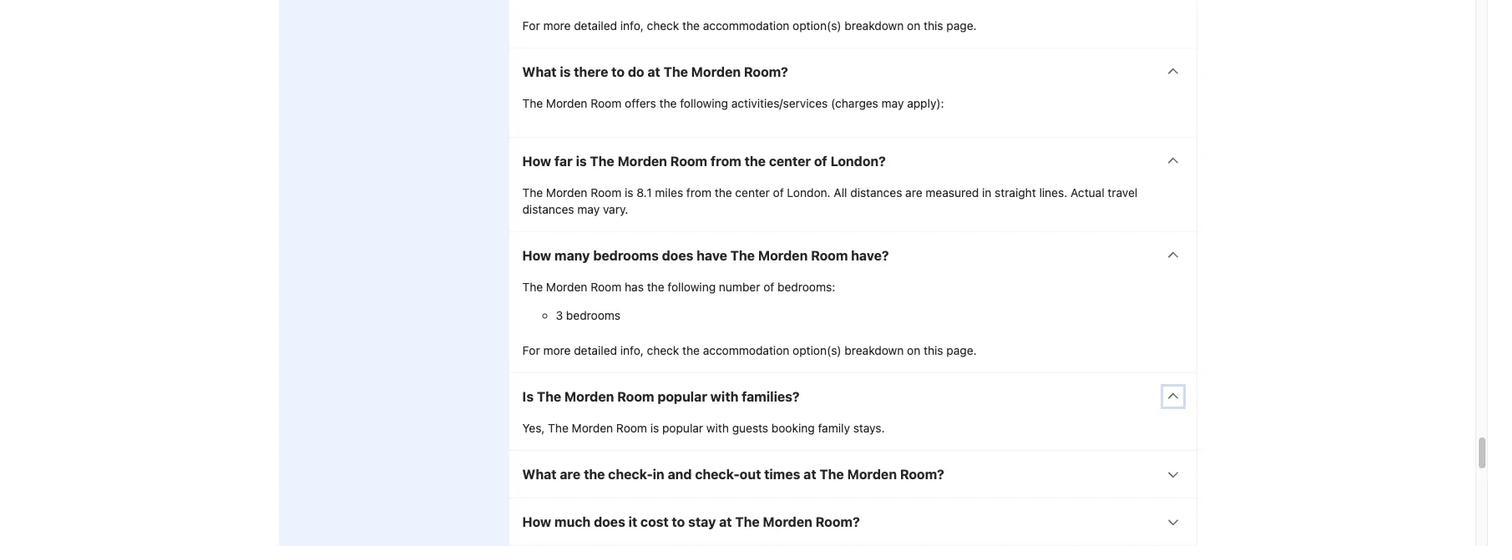 Task type: vqa. For each thing, say whether or not it's contained in the screenshot.
Family
yes



Task type: describe. For each thing, give the bounding box(es) containing it.
have
[[697, 248, 727, 263]]

may inside 'the morden room is 8.1 miles from the center of london. all distances are measured in straight lines. actual travel distances may vary.'
[[578, 202, 600, 216]]

0 horizontal spatial at
[[648, 64, 661, 79]]

it
[[629, 514, 638, 529]]

yes, the morden room is popular with guests booking family stays.
[[522, 421, 885, 435]]

number
[[719, 280, 761, 294]]

2 info, from the top
[[620, 343, 644, 357]]

room down is the morden room popular with families?
[[616, 421, 647, 435]]

1 more from the top
[[543, 18, 571, 32]]

accordion control element
[[508, 0, 1197, 546]]

how for how much does it cost to stay at the morden room?
[[522, 514, 551, 529]]

cost
[[641, 514, 669, 529]]

morden down times
[[763, 514, 813, 529]]

the inside 'the morden room is 8.1 miles from the center of london. all distances are measured in straight lines. actual travel distances may vary.'
[[522, 185, 543, 199]]

1 breakdown from the top
[[845, 18, 904, 32]]

the inside how far is the morden room from the center of london? dropdown button
[[745, 154, 766, 169]]

1 for more detailed info, check the accommodation option(s) breakdown on this page. from the top
[[522, 18, 977, 32]]

what for what are the check-in and check-out times at the morden room?
[[522, 467, 557, 482]]

1 check- from the left
[[608, 467, 653, 482]]

offers
[[625, 96, 656, 110]]

what is there to do at the morden room? button
[[509, 48, 1197, 95]]

1 info, from the top
[[620, 18, 644, 32]]

following for activities/services
[[680, 96, 728, 110]]

stay
[[688, 514, 716, 529]]

2 detailed from the top
[[574, 343, 617, 357]]

room left offers in the top left of the page
[[591, 96, 622, 110]]

1 detailed from the top
[[574, 18, 617, 32]]

1 check from the top
[[647, 18, 679, 32]]

8.1
[[637, 185, 652, 199]]

1 option(s) from the top
[[793, 18, 842, 32]]

room left has
[[591, 280, 622, 294]]

with inside dropdown button
[[711, 389, 739, 404]]

far
[[555, 154, 573, 169]]

the inside dropdown button
[[590, 154, 615, 169]]

2 vertical spatial of
[[764, 280, 775, 294]]

london.
[[787, 185, 831, 199]]

do
[[628, 64, 644, 79]]

is inside what is there to do at the morden room? dropdown button
[[560, 64, 571, 79]]

and
[[668, 467, 692, 482]]

2 accommodation from the top
[[703, 343, 790, 357]]

bedrooms inside dropdown button
[[593, 248, 659, 263]]

morden right yes,
[[572, 421, 613, 435]]

the right offers in the top left of the page
[[660, 96, 677, 110]]

vary.
[[603, 202, 628, 216]]

how for how far is the morden room from the center of london?
[[522, 154, 551, 169]]

the morden room is 8.1 miles from the center of london. all distances are measured in straight lines. actual travel distances may vary.
[[522, 185, 1138, 216]]

morden up the morden room offers the following activities/services (charges may apply): at the top of page
[[691, 64, 741, 79]]

how for how many bedrooms does have the morden room have?
[[522, 248, 551, 263]]

many
[[555, 248, 590, 263]]

1 horizontal spatial does
[[662, 248, 694, 263]]

2 check from the top
[[647, 343, 679, 357]]

london?
[[831, 154, 886, 169]]

the up is the morden room popular with families?
[[682, 343, 700, 357]]

how far is the morden room from the center of london?
[[522, 154, 886, 169]]

morden down stays.
[[848, 467, 897, 482]]

miles
[[655, 185, 683, 199]]

0 horizontal spatial does
[[594, 514, 625, 529]]

(charges
[[831, 96, 879, 110]]

morden up bedrooms:
[[758, 248, 808, 263]]

from for room
[[711, 154, 742, 169]]

morden inside dropdown button
[[618, 154, 667, 169]]

in inside dropdown button
[[653, 467, 665, 482]]

yes,
[[522, 421, 545, 435]]

room inside 'the morden room is 8.1 miles from the center of london. all distances are measured in straight lines. actual travel distances may vary.'
[[591, 185, 622, 199]]

travel
[[1108, 185, 1138, 199]]

are inside 'the morden room is 8.1 miles from the center of london. all distances are measured in straight lines. actual travel distances may vary.'
[[906, 185, 923, 199]]

is the morden room popular with families? button
[[509, 373, 1197, 420]]

the morden room offers the following activities/services (charges may apply):
[[522, 96, 944, 110]]

room up yes, the morden room is popular with guests booking family stays.
[[617, 389, 654, 404]]

2 more from the top
[[543, 343, 571, 357]]

the inside 'the morden room is 8.1 miles from the center of london. all distances are measured in straight lines. actual travel distances may vary.'
[[715, 185, 732, 199]]

1 vertical spatial room?
[[900, 467, 945, 482]]

of for london?
[[814, 154, 828, 169]]

in inside 'the morden room is 8.1 miles from the center of london. all distances are measured in straight lines. actual travel distances may vary.'
[[982, 185, 992, 199]]

is inside 'the morden room is 8.1 miles from the center of london. all distances are measured in straight lines. actual travel distances may vary.'
[[625, 185, 634, 199]]



Task type: locate. For each thing, give the bounding box(es) containing it.
1 vertical spatial check
[[647, 343, 679, 357]]

room up bedrooms:
[[811, 248, 848, 263]]

0 vertical spatial center
[[769, 154, 811, 169]]

0 vertical spatial more
[[543, 18, 571, 32]]

3
[[556, 308, 563, 322]]

how much does it cost to stay at the morden room?
[[522, 514, 860, 529]]

are inside dropdown button
[[560, 467, 581, 482]]

of for london.
[[773, 185, 784, 199]]

check- up it
[[608, 467, 653, 482]]

0 vertical spatial on
[[907, 18, 921, 32]]

popular
[[658, 389, 707, 404], [662, 421, 703, 435]]

1 page. from the top
[[947, 18, 977, 32]]

3 bedrooms
[[556, 308, 621, 322]]

does up the morden room has the following number of bedrooms:
[[662, 248, 694, 263]]

0 vertical spatial with
[[711, 389, 739, 404]]

1 vertical spatial may
[[578, 202, 600, 216]]

2 how from the top
[[522, 248, 551, 263]]

2 horizontal spatial room?
[[900, 467, 945, 482]]

is inside how far is the morden room from the center of london? dropdown button
[[576, 154, 587, 169]]

the up "much" on the left bottom
[[584, 467, 605, 482]]

out
[[740, 467, 761, 482]]

room up miles at the left top of the page
[[671, 154, 708, 169]]

on
[[907, 18, 921, 32], [907, 343, 921, 357]]

0 vertical spatial how
[[522, 154, 551, 169]]

1 vertical spatial what
[[522, 467, 557, 482]]

bedrooms right 3
[[566, 308, 621, 322]]

from inside how far is the morden room from the center of london? dropdown button
[[711, 154, 742, 169]]

1 on from the top
[[907, 18, 921, 32]]

of left london.
[[773, 185, 784, 199]]

1 vertical spatial bedrooms
[[566, 308, 621, 322]]

0 vertical spatial of
[[814, 154, 828, 169]]

1 horizontal spatial may
[[882, 96, 904, 110]]

room
[[591, 96, 622, 110], [671, 154, 708, 169], [591, 185, 622, 199], [811, 248, 848, 263], [591, 280, 622, 294], [617, 389, 654, 404], [616, 421, 647, 435]]

1 horizontal spatial check-
[[695, 467, 740, 482]]

for
[[522, 18, 540, 32], [522, 343, 540, 357]]

all
[[834, 185, 847, 199]]

2 vertical spatial at
[[719, 514, 732, 529]]

1 vertical spatial to
[[672, 514, 685, 529]]

check up is the morden room popular with families?
[[647, 343, 679, 357]]

1 vertical spatial popular
[[662, 421, 703, 435]]

measured
[[926, 185, 979, 199]]

1 vertical spatial with
[[707, 421, 729, 435]]

apply):
[[907, 96, 944, 110]]

1 vertical spatial detailed
[[574, 343, 617, 357]]

for more detailed info, check the accommodation option(s) breakdown on this page. up the morden room offers the following activities/services (charges may apply): at the top of page
[[522, 18, 977, 32]]

may left apply):
[[882, 96, 904, 110]]

1 vertical spatial for
[[522, 343, 540, 357]]

of right number
[[764, 280, 775, 294]]

2 page. from the top
[[947, 343, 977, 357]]

0 horizontal spatial check-
[[608, 467, 653, 482]]

0 vertical spatial option(s)
[[793, 18, 842, 32]]

1 horizontal spatial at
[[719, 514, 732, 529]]

1 vertical spatial info,
[[620, 343, 644, 357]]

center inside 'the morden room is 8.1 miles from the center of london. all distances are measured in straight lines. actual travel distances may vary.'
[[735, 185, 770, 199]]

actual
[[1071, 185, 1105, 199]]

check-
[[608, 467, 653, 482], [695, 467, 740, 482]]

0 vertical spatial for more detailed info, check the accommodation option(s) breakdown on this page.
[[522, 18, 977, 32]]

is
[[522, 389, 534, 404]]

2 option(s) from the top
[[793, 343, 842, 357]]

0 vertical spatial from
[[711, 154, 742, 169]]

0 vertical spatial page.
[[947, 18, 977, 32]]

this
[[924, 18, 944, 32], [924, 343, 944, 357]]

0 vertical spatial in
[[982, 185, 992, 199]]

morden right is
[[565, 389, 614, 404]]

0 horizontal spatial to
[[612, 64, 625, 79]]

option(s)
[[793, 18, 842, 32], [793, 343, 842, 357]]

0 horizontal spatial in
[[653, 467, 665, 482]]

how far is the morden room from the center of london? button
[[509, 138, 1197, 184]]

is right far
[[576, 154, 587, 169]]

families?
[[742, 389, 800, 404]]

does
[[662, 248, 694, 263], [594, 514, 625, 529]]

the right has
[[647, 280, 665, 294]]

1 vertical spatial more
[[543, 343, 571, 357]]

how inside dropdown button
[[522, 154, 551, 169]]

may left vary. in the top of the page
[[578, 202, 600, 216]]

what for what is there to do at the morden room?
[[522, 64, 557, 79]]

how left far
[[522, 154, 551, 169]]

at right stay
[[719, 514, 732, 529]]

accommodation up families?
[[703, 343, 790, 357]]

distances
[[851, 185, 902, 199], [522, 202, 574, 216]]

morden
[[691, 64, 741, 79], [546, 96, 588, 110], [618, 154, 667, 169], [546, 185, 588, 199], [758, 248, 808, 263], [546, 280, 588, 294], [565, 389, 614, 404], [572, 421, 613, 435], [848, 467, 897, 482], [763, 514, 813, 529]]

may
[[882, 96, 904, 110], [578, 202, 600, 216]]

what are the check-in and check-out times at the morden room?
[[522, 467, 945, 482]]

popular inside dropdown button
[[658, 389, 707, 404]]

is left there
[[560, 64, 571, 79]]

family
[[818, 421, 850, 435]]

to left do
[[612, 64, 625, 79]]

1 vertical spatial does
[[594, 514, 625, 529]]

how many bedrooms does have the morden room have?
[[522, 248, 889, 263]]

check
[[647, 18, 679, 32], [647, 343, 679, 357]]

0 vertical spatial check
[[647, 18, 679, 32]]

following
[[680, 96, 728, 110], [668, 280, 716, 294]]

how much does it cost to stay at the morden room? button
[[509, 499, 1197, 545]]

morden inside 'the morden room is 8.1 miles from the center of london. all distances are measured in straight lines. actual travel distances may vary.'
[[546, 185, 588, 199]]

detailed down 3 bedrooms
[[574, 343, 617, 357]]

2 breakdown from the top
[[845, 343, 904, 357]]

how many bedrooms does have the morden room have? button
[[509, 232, 1197, 279]]

2 on from the top
[[907, 343, 921, 357]]

the up what is there to do at the morden room?
[[682, 18, 700, 32]]

center up london.
[[769, 154, 811, 169]]

info, up is the morden room popular with families?
[[620, 343, 644, 357]]

of
[[814, 154, 828, 169], [773, 185, 784, 199], [764, 280, 775, 294]]

in left and
[[653, 467, 665, 482]]

1 vertical spatial page.
[[947, 343, 977, 357]]

1 vertical spatial distances
[[522, 202, 574, 216]]

1 vertical spatial in
[[653, 467, 665, 482]]

detailed up there
[[574, 18, 617, 32]]

1 vertical spatial following
[[668, 280, 716, 294]]

0 vertical spatial what
[[522, 64, 557, 79]]

following down what is there to do at the morden room?
[[680, 96, 728, 110]]

option(s) up is the morden room popular with families? dropdown button at the bottom of page
[[793, 343, 842, 357]]

at right do
[[648, 64, 661, 79]]

1 what from the top
[[522, 64, 557, 79]]

1 vertical spatial accommodation
[[703, 343, 790, 357]]

what is there to do at the morden room?
[[522, 64, 788, 79]]

2 what from the top
[[522, 467, 557, 482]]

at right times
[[804, 467, 817, 482]]

from
[[711, 154, 742, 169], [687, 185, 712, 199]]

0 vertical spatial for
[[522, 18, 540, 32]]

bedrooms:
[[778, 280, 836, 294]]

from down the morden room offers the following activities/services (charges may apply): at the top of page
[[711, 154, 742, 169]]

1 for from the top
[[522, 18, 540, 32]]

1 vertical spatial how
[[522, 248, 551, 263]]

at
[[648, 64, 661, 79], [804, 467, 817, 482], [719, 514, 732, 529]]

0 vertical spatial breakdown
[[845, 18, 904, 32]]

the morden room has the following number of bedrooms:
[[522, 280, 836, 294]]

2 check- from the left
[[695, 467, 740, 482]]

2 this from the top
[[924, 343, 944, 357]]

0 vertical spatial room?
[[744, 64, 788, 79]]

room?
[[744, 64, 788, 79], [900, 467, 945, 482], [816, 514, 860, 529]]

of up london.
[[814, 154, 828, 169]]

on up is the morden room popular with families? dropdown button at the bottom of page
[[907, 343, 921, 357]]

2 vertical spatial room?
[[816, 514, 860, 529]]

0 vertical spatial accommodation
[[703, 18, 790, 32]]

accommodation up the morden room offers the following activities/services (charges may apply): at the top of page
[[703, 18, 790, 32]]

morden up 8.1
[[618, 154, 667, 169]]

center for london.
[[735, 185, 770, 199]]

does left it
[[594, 514, 625, 529]]

stays.
[[853, 421, 885, 435]]

what
[[522, 64, 557, 79], [522, 467, 557, 482]]

2 for from the top
[[522, 343, 540, 357]]

of inside dropdown button
[[814, 154, 828, 169]]

breakdown
[[845, 18, 904, 32], [845, 343, 904, 357]]

the inside what are the check-in and check-out times at the morden room? dropdown button
[[584, 467, 605, 482]]

straight
[[995, 185, 1036, 199]]

1 vertical spatial this
[[924, 343, 944, 357]]

0 horizontal spatial distances
[[522, 202, 574, 216]]

1 accommodation from the top
[[703, 18, 790, 32]]

0 vertical spatial at
[[648, 64, 661, 79]]

lines.
[[1040, 185, 1068, 199]]

is left 8.1
[[625, 185, 634, 199]]

0 vertical spatial distances
[[851, 185, 902, 199]]

0 horizontal spatial room?
[[744, 64, 788, 79]]

for more detailed info, check the accommodation option(s) breakdown on this page. up families?
[[522, 343, 977, 357]]

how
[[522, 154, 551, 169], [522, 248, 551, 263], [522, 514, 551, 529]]

in left straight
[[982, 185, 992, 199]]

distances down far
[[522, 202, 574, 216]]

the
[[682, 18, 700, 32], [660, 96, 677, 110], [745, 154, 766, 169], [715, 185, 732, 199], [647, 280, 665, 294], [682, 343, 700, 357], [584, 467, 605, 482]]

accommodation
[[703, 18, 790, 32], [703, 343, 790, 357]]

to left stay
[[672, 514, 685, 529]]

bedrooms
[[593, 248, 659, 263], [566, 308, 621, 322]]

following down how many bedrooms does have the morden room have?
[[668, 280, 716, 294]]

0 vertical spatial info,
[[620, 18, 644, 32]]

1 vertical spatial are
[[560, 467, 581, 482]]

are left 'measured'
[[906, 185, 923, 199]]

how left "many"
[[522, 248, 551, 263]]

info, up do
[[620, 18, 644, 32]]

much
[[555, 514, 591, 529]]

0 vertical spatial to
[[612, 64, 625, 79]]

1 vertical spatial of
[[773, 185, 784, 199]]

from inside 'the morden room is 8.1 miles from the center of london. all distances are measured in straight lines. actual travel distances may vary.'
[[687, 185, 712, 199]]

0 vertical spatial bedrooms
[[593, 248, 659, 263]]

bedrooms up has
[[593, 248, 659, 263]]

0 vertical spatial are
[[906, 185, 923, 199]]

from right miles at the left top of the page
[[687, 185, 712, 199]]

activities/services
[[732, 96, 828, 110]]

how left "much" on the left bottom
[[522, 514, 551, 529]]

center left london.
[[735, 185, 770, 199]]

1 vertical spatial breakdown
[[845, 343, 904, 357]]

center
[[769, 154, 811, 169], [735, 185, 770, 199]]

1 how from the top
[[522, 154, 551, 169]]

1 vertical spatial for more detailed info, check the accommodation option(s) breakdown on this page.
[[522, 343, 977, 357]]

are
[[906, 185, 923, 199], [560, 467, 581, 482]]

1 vertical spatial at
[[804, 467, 817, 482]]

is down is the morden room popular with families?
[[650, 421, 659, 435]]

more
[[543, 18, 571, 32], [543, 343, 571, 357]]

breakdown up what is there to do at the morden room? dropdown button
[[845, 18, 904, 32]]

1 vertical spatial center
[[735, 185, 770, 199]]

what left there
[[522, 64, 557, 79]]

0 vertical spatial may
[[882, 96, 904, 110]]

0 vertical spatial detailed
[[574, 18, 617, 32]]

2 vertical spatial how
[[522, 514, 551, 529]]

of inside 'the morden room is 8.1 miles from the center of london. all distances are measured in straight lines. actual travel distances may vary.'
[[773, 185, 784, 199]]

booking
[[772, 421, 815, 435]]

the
[[664, 64, 688, 79], [522, 96, 543, 110], [590, 154, 615, 169], [522, 185, 543, 199], [731, 248, 755, 263], [522, 280, 543, 294], [537, 389, 561, 404], [548, 421, 569, 435], [820, 467, 844, 482], [735, 514, 760, 529]]

distances right the all
[[851, 185, 902, 199]]

page.
[[947, 18, 977, 32], [947, 343, 977, 357]]

1 horizontal spatial are
[[906, 185, 923, 199]]

1 horizontal spatial to
[[672, 514, 685, 529]]

to
[[612, 64, 625, 79], [672, 514, 685, 529]]

to inside what is there to do at the morden room? dropdown button
[[612, 64, 625, 79]]

in
[[982, 185, 992, 199], [653, 467, 665, 482]]

is
[[560, 64, 571, 79], [576, 154, 587, 169], [625, 185, 634, 199], [650, 421, 659, 435]]

0 horizontal spatial are
[[560, 467, 581, 482]]

0 vertical spatial does
[[662, 248, 694, 263]]

1 horizontal spatial room?
[[816, 514, 860, 529]]

0 vertical spatial this
[[924, 18, 944, 32]]

with
[[711, 389, 739, 404], [707, 421, 729, 435]]

1 this from the top
[[924, 18, 944, 32]]

1 vertical spatial option(s)
[[793, 343, 842, 357]]

morden down there
[[546, 96, 588, 110]]

what down yes,
[[522, 467, 557, 482]]

the down how far is the morden room from the center of london?
[[715, 185, 732, 199]]

room inside dropdown button
[[671, 154, 708, 169]]

breakdown up is the morden room popular with families? dropdown button at the bottom of page
[[845, 343, 904, 357]]

check- right and
[[695, 467, 740, 482]]

1 vertical spatial on
[[907, 343, 921, 357]]

popular down is the morden room popular with families?
[[662, 421, 703, 435]]

following for number
[[668, 280, 716, 294]]

1 vertical spatial from
[[687, 185, 712, 199]]

guests
[[732, 421, 769, 435]]

2 for more detailed info, check the accommodation option(s) breakdown on this page. from the top
[[522, 343, 977, 357]]

0 vertical spatial popular
[[658, 389, 707, 404]]

1 horizontal spatial in
[[982, 185, 992, 199]]

with left guests
[[707, 421, 729, 435]]

have?
[[851, 248, 889, 263]]

detailed
[[574, 18, 617, 32], [574, 343, 617, 357]]

are up "much" on the left bottom
[[560, 467, 581, 482]]

room up vary. in the top of the page
[[591, 185, 622, 199]]

2 horizontal spatial at
[[804, 467, 817, 482]]

for more detailed info, check the accommodation option(s) breakdown on this page.
[[522, 18, 977, 32], [522, 343, 977, 357]]

morden up 3
[[546, 280, 588, 294]]

option(s) up what is there to do at the morden room? dropdown button
[[793, 18, 842, 32]]

the down the morden room offers the following activities/services (charges may apply): at the top of page
[[745, 154, 766, 169]]

on up what is there to do at the morden room? dropdown button
[[907, 18, 921, 32]]

center inside dropdown button
[[769, 154, 811, 169]]

times
[[764, 467, 801, 482]]

there
[[574, 64, 608, 79]]

0 vertical spatial following
[[680, 96, 728, 110]]

has
[[625, 280, 644, 294]]

3 how from the top
[[522, 514, 551, 529]]

what are the check-in and check-out times at the morden room? button
[[509, 451, 1197, 498]]

is the morden room popular with families?
[[522, 389, 800, 404]]

popular up yes, the morden room is popular with guests booking family stays.
[[658, 389, 707, 404]]

from for miles
[[687, 185, 712, 199]]

1 horizontal spatial distances
[[851, 185, 902, 199]]

with up yes, the morden room is popular with guests booking family stays.
[[711, 389, 739, 404]]

info,
[[620, 18, 644, 32], [620, 343, 644, 357]]

check up what is there to do at the morden room?
[[647, 18, 679, 32]]

center for london?
[[769, 154, 811, 169]]

morden down far
[[546, 185, 588, 199]]

0 horizontal spatial may
[[578, 202, 600, 216]]

to inside the "how much does it cost to stay at the morden room?" dropdown button
[[672, 514, 685, 529]]



